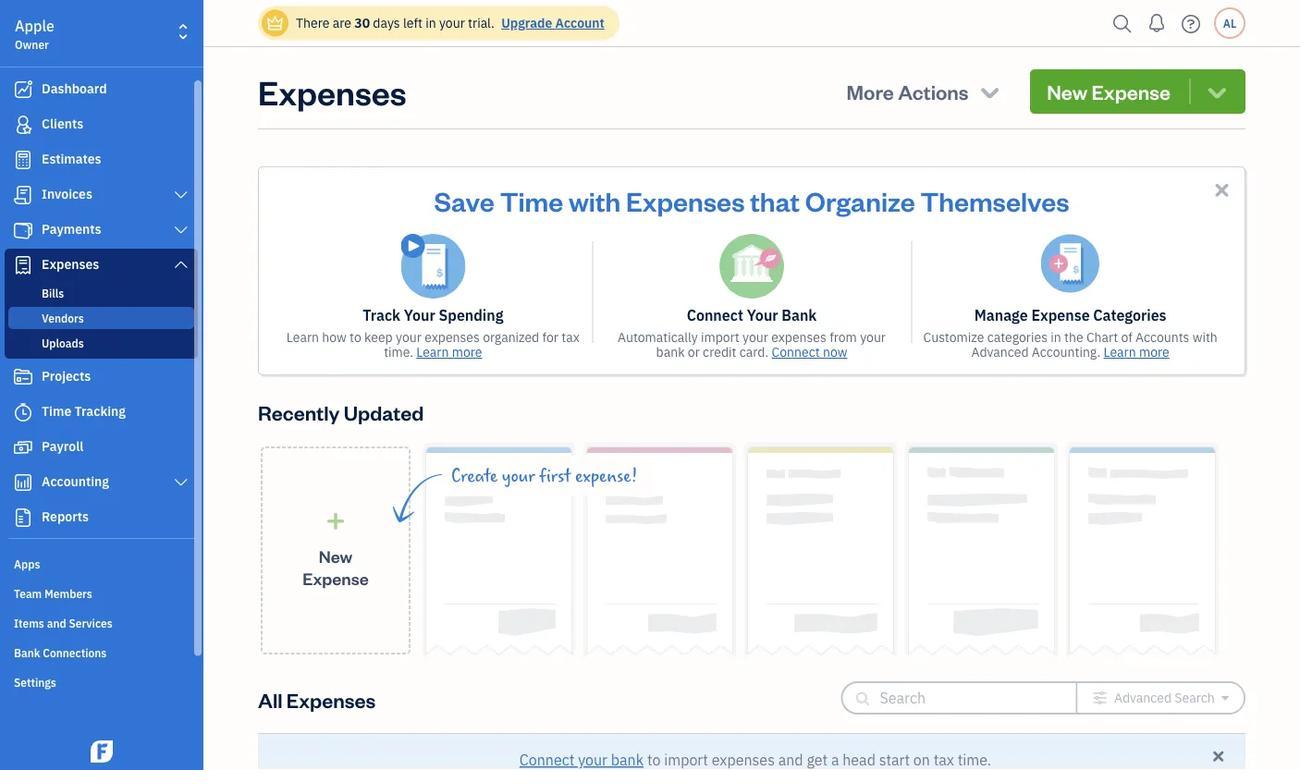 Task type: locate. For each thing, give the bounding box(es) containing it.
expenses up bills
[[42, 256, 99, 273]]

0 horizontal spatial bank
[[14, 646, 40, 660]]

apps
[[14, 557, 40, 572]]

client image
[[12, 116, 34, 134]]

import
[[701, 329, 740, 346], [664, 751, 708, 770]]

settings link
[[5, 668, 198, 696]]

to right how
[[350, 329, 361, 346]]

2 learn more from the left
[[1104, 344, 1170, 361]]

learn more down track your spending
[[416, 344, 482, 361]]

expenses down spending
[[425, 329, 480, 346]]

0 horizontal spatial and
[[47, 616, 66, 631]]

recently updated
[[258, 399, 424, 425]]

1 horizontal spatial new
[[1047, 78, 1088, 105]]

search image
[[1108, 10, 1138, 37]]

there are 30 days left in your trial. upgrade account
[[296, 14, 605, 31]]

0 vertical spatial with
[[569, 183, 621, 218]]

payroll link
[[5, 431, 198, 464]]

invoices
[[42, 185, 92, 203]]

0 vertical spatial bank
[[656, 344, 685, 361]]

learn more
[[416, 344, 482, 361], [1104, 344, 1170, 361]]

1 horizontal spatial connect
[[687, 306, 744, 325]]

payments
[[42, 221, 101, 238]]

bank
[[656, 344, 685, 361], [611, 751, 644, 770]]

your up learn how to keep your expenses organized for tax time.
[[404, 306, 435, 325]]

1 vertical spatial with
[[1193, 329, 1218, 346]]

invoices link
[[5, 179, 198, 212]]

time. right on
[[958, 751, 992, 770]]

expense image
[[12, 256, 34, 275]]

new expense down search 'image'
[[1047, 78, 1171, 105]]

start
[[879, 751, 910, 770]]

all expenses
[[258, 687, 376, 713]]

expense down the plus image
[[303, 568, 369, 589]]

1 vertical spatial time
[[42, 403, 71, 420]]

to
[[350, 329, 361, 346], [647, 751, 661, 770]]

1 vertical spatial tax
[[934, 751, 955, 770]]

0 vertical spatial chevron large down image
[[173, 188, 190, 203]]

expenses
[[258, 69, 407, 113], [626, 183, 745, 218], [42, 256, 99, 273], [287, 687, 376, 713]]

1 horizontal spatial more
[[1139, 344, 1170, 361]]

2 your from the left
[[747, 306, 778, 325]]

time right the timer icon
[[42, 403, 71, 420]]

connect
[[687, 306, 744, 325], [772, 344, 820, 361], [520, 751, 575, 770]]

1 vertical spatial chevron large down image
[[173, 223, 190, 238]]

time tracking
[[42, 403, 126, 420]]

tax
[[562, 329, 580, 346], [934, 751, 955, 770]]

head
[[843, 751, 876, 770]]

expenses down are
[[258, 69, 407, 113]]

0 vertical spatial in
[[426, 14, 436, 31]]

expense up "the"
[[1032, 306, 1090, 325]]

0 vertical spatial connect
[[687, 306, 744, 325]]

0 horizontal spatial time
[[42, 403, 71, 420]]

timer image
[[12, 403, 34, 422]]

create
[[451, 466, 498, 487]]

1 vertical spatial expense
[[1032, 306, 1090, 325]]

connect your bank image
[[720, 234, 784, 299]]

and left the get
[[779, 751, 803, 770]]

members
[[44, 586, 92, 601]]

0 horizontal spatial connect
[[520, 751, 575, 770]]

1 vertical spatial connect
[[772, 344, 820, 361]]

new expense
[[1047, 78, 1171, 105], [303, 545, 369, 589]]

expenses left the get
[[712, 751, 775, 770]]

1 horizontal spatial to
[[647, 751, 661, 770]]

1 vertical spatial to
[[647, 751, 661, 770]]

time
[[500, 183, 563, 218], [42, 403, 71, 420]]

1 vertical spatial time.
[[958, 751, 992, 770]]

tax inside learn how to keep your expenses organized for tax time.
[[562, 329, 580, 346]]

1 horizontal spatial bank
[[782, 306, 817, 325]]

chevron large down image for invoices
[[173, 188, 190, 203]]

chevrondown image
[[1205, 79, 1230, 105]]

time inside main element
[[42, 403, 71, 420]]

your
[[404, 306, 435, 325], [747, 306, 778, 325]]

chevron large down image
[[173, 475, 190, 490]]

0 vertical spatial to
[[350, 329, 361, 346]]

from
[[830, 329, 857, 346]]

expenses left that
[[626, 183, 745, 218]]

learn more down categories
[[1104, 344, 1170, 361]]

accounts
[[1136, 329, 1190, 346]]

more
[[452, 344, 482, 361], [1139, 344, 1170, 361]]

your
[[439, 14, 465, 31], [396, 329, 422, 346], [743, 329, 768, 346], [860, 329, 886, 346], [502, 466, 535, 487], [578, 751, 608, 770]]

0 horizontal spatial time.
[[384, 344, 413, 361]]

and right the items
[[47, 616, 66, 631]]

in left "the"
[[1051, 329, 1062, 346]]

0 horizontal spatial expense
[[303, 568, 369, 589]]

payment image
[[12, 221, 34, 240]]

new expense down the plus image
[[303, 545, 369, 589]]

to right connect your bank button
[[647, 751, 661, 770]]

new
[[1047, 78, 1088, 105], [319, 545, 353, 567]]

0 vertical spatial expense
[[1092, 78, 1171, 105]]

1 learn more from the left
[[416, 344, 482, 361]]

learn down categories
[[1104, 344, 1136, 361]]

3 chevron large down image from the top
[[173, 257, 190, 272]]

estimate image
[[12, 151, 34, 169]]

crown image
[[265, 13, 285, 33]]

0 horizontal spatial bank
[[611, 751, 644, 770]]

bank
[[782, 306, 817, 325], [14, 646, 40, 660]]

bills
[[42, 286, 64, 301]]

your up automatically import your expenses from your bank or credit card.
[[747, 306, 778, 325]]

categories
[[1094, 306, 1167, 325]]

notifications image
[[1142, 5, 1172, 42]]

for
[[543, 329, 559, 346]]

tax right on
[[934, 751, 955, 770]]

time right the save
[[500, 183, 563, 218]]

chevron large down image inside the payments link
[[173, 223, 190, 238]]

expense down search 'image'
[[1092, 78, 1171, 105]]

0 horizontal spatial learn more
[[416, 344, 482, 361]]

apps link
[[5, 549, 198, 577]]

2 vertical spatial connect
[[520, 751, 575, 770]]

0 vertical spatial and
[[47, 616, 66, 631]]

learn
[[287, 329, 319, 346], [416, 344, 449, 361], [1104, 344, 1136, 361]]

bank connections
[[14, 646, 107, 660]]

expenses inside learn how to keep your expenses organized for tax time.
[[425, 329, 480, 346]]

bank up connect now
[[782, 306, 817, 325]]

0 horizontal spatial tax
[[562, 329, 580, 346]]

2 more from the left
[[1139, 344, 1170, 361]]

chevron large down image up expenses link
[[173, 223, 190, 238]]

al
[[1224, 16, 1237, 31]]

1 vertical spatial and
[[779, 751, 803, 770]]

expenses inside expenses link
[[42, 256, 99, 273]]

expenses left from
[[772, 329, 827, 346]]

0 horizontal spatial new
[[319, 545, 353, 567]]

2 horizontal spatial learn
[[1104, 344, 1136, 361]]

bank down the items
[[14, 646, 40, 660]]

clients
[[42, 115, 83, 132]]

items
[[14, 616, 44, 631]]

chevron large down image up the payments link
[[173, 188, 190, 203]]

1 chevron large down image from the top
[[173, 188, 190, 203]]

2 vertical spatial expense
[[303, 568, 369, 589]]

0 vertical spatial time.
[[384, 344, 413, 361]]

track your spending
[[363, 306, 504, 325]]

1 your from the left
[[404, 306, 435, 325]]

trial.
[[468, 14, 495, 31]]

connections
[[43, 646, 107, 660]]

card.
[[740, 344, 769, 361]]

left
[[403, 14, 423, 31]]

go to help image
[[1177, 10, 1206, 37]]

Search text field
[[880, 684, 1047, 713]]

apple owner
[[15, 16, 55, 52]]

0 vertical spatial tax
[[562, 329, 580, 346]]

chevron large down image inside invoices link
[[173, 188, 190, 203]]

1 vertical spatial new
[[319, 545, 353, 567]]

chevron large down image for expenses
[[173, 257, 190, 272]]

1 horizontal spatial new expense
[[1047, 78, 1171, 105]]

your for connect
[[747, 306, 778, 325]]

0 vertical spatial new
[[1047, 78, 1088, 105]]

more right of
[[1139, 344, 1170, 361]]

apple
[[15, 16, 55, 36]]

1 horizontal spatial learn more
[[1104, 344, 1170, 361]]

new down the plus image
[[319, 545, 353, 567]]

chevron large down image up bills link
[[173, 257, 190, 272]]

0 horizontal spatial learn
[[287, 329, 319, 346]]

0 vertical spatial new expense
[[1047, 78, 1171, 105]]

0 horizontal spatial more
[[452, 344, 482, 361]]

new expense button
[[1031, 69, 1246, 114]]

your inside learn how to keep your expenses organized for tax time.
[[396, 329, 422, 346]]

1 vertical spatial bank
[[14, 646, 40, 660]]

0 horizontal spatial to
[[350, 329, 361, 346]]

recently
[[258, 399, 340, 425]]

expense
[[1092, 78, 1171, 105], [1032, 306, 1090, 325], [303, 568, 369, 589]]

close image
[[1210, 748, 1227, 765]]

time.
[[384, 344, 413, 361], [958, 751, 992, 770]]

1 horizontal spatial expense
[[1032, 306, 1090, 325]]

2 chevron large down image from the top
[[173, 223, 190, 238]]

connect your bank
[[687, 306, 817, 325]]

0 horizontal spatial new expense
[[303, 545, 369, 589]]

connect for connect now
[[772, 344, 820, 361]]

expense inside new expense link
[[303, 568, 369, 589]]

with
[[569, 183, 621, 218], [1193, 329, 1218, 346]]

2 vertical spatial chevron large down image
[[173, 257, 190, 272]]

learn down track your spending
[[416, 344, 449, 361]]

dashboard image
[[12, 80, 34, 99]]

1 vertical spatial new expense
[[303, 545, 369, 589]]

in inside customize categories in the chart of accounts with advanced accounting.
[[1051, 329, 1062, 346]]

1 horizontal spatial tax
[[934, 751, 955, 770]]

1 horizontal spatial learn
[[416, 344, 449, 361]]

0 horizontal spatial your
[[404, 306, 435, 325]]

account
[[555, 14, 605, 31]]

2 horizontal spatial expense
[[1092, 78, 1171, 105]]

1 more from the left
[[452, 344, 482, 361]]

0 vertical spatial time
[[500, 183, 563, 218]]

your for track
[[404, 306, 435, 325]]

2 horizontal spatial connect
[[772, 344, 820, 361]]

1 horizontal spatial bank
[[656, 344, 685, 361]]

1 horizontal spatial with
[[1193, 329, 1218, 346]]

1 horizontal spatial your
[[747, 306, 778, 325]]

services
[[69, 616, 113, 631]]

accounting
[[42, 473, 109, 490]]

more down spending
[[452, 344, 482, 361]]

1 horizontal spatial in
[[1051, 329, 1062, 346]]

team members
[[14, 586, 92, 601]]

learn left how
[[287, 329, 319, 346]]

get
[[807, 751, 828, 770]]

in right left
[[426, 14, 436, 31]]

project image
[[12, 368, 34, 387]]

0 vertical spatial import
[[701, 329, 740, 346]]

chevron large down image
[[173, 188, 190, 203], [173, 223, 190, 238], [173, 257, 190, 272]]

tax right for
[[562, 329, 580, 346]]

time. down track at the left top
[[384, 344, 413, 361]]

team members link
[[5, 579, 198, 607]]

new right chevrondown icon
[[1047, 78, 1088, 105]]

1 vertical spatial in
[[1051, 329, 1062, 346]]

expense!
[[575, 466, 638, 487]]

advanced
[[972, 344, 1029, 361]]



Task type: describe. For each thing, give the bounding box(es) containing it.
expense for the plus image
[[303, 568, 369, 589]]

items and services link
[[5, 609, 198, 636]]

bank inside automatically import your expenses from your bank or credit card.
[[656, 344, 685, 361]]

more for categories
[[1139, 344, 1170, 361]]

estimates link
[[5, 143, 198, 177]]

projects
[[42, 368, 91, 385]]

money image
[[12, 438, 34, 457]]

report image
[[12, 509, 34, 527]]

spending
[[439, 306, 504, 325]]

invoice image
[[12, 186, 34, 204]]

or
[[688, 344, 700, 361]]

upgrade
[[501, 14, 552, 31]]

30
[[354, 14, 370, 31]]

bank inside main element
[[14, 646, 40, 660]]

expenses right all
[[287, 687, 376, 713]]

save
[[434, 183, 495, 218]]

manage expense categories image
[[1041, 234, 1100, 293]]

customize
[[924, 329, 984, 346]]

accounting link
[[5, 466, 198, 499]]

expenses for organized
[[425, 329, 480, 346]]

chevrondown image
[[978, 79, 1003, 105]]

1 horizontal spatial time.
[[958, 751, 992, 770]]

clients link
[[5, 108, 198, 142]]

0 horizontal spatial with
[[569, 183, 621, 218]]

all
[[258, 687, 283, 713]]

learn more for categories
[[1104, 344, 1170, 361]]

manage
[[975, 306, 1028, 325]]

team
[[14, 586, 42, 601]]

expenses for and
[[712, 751, 775, 770]]

organize
[[805, 183, 915, 218]]

new inside button
[[1047, 78, 1088, 105]]

connect for connect your bank
[[687, 306, 744, 325]]

first
[[539, 466, 571, 487]]

learn for manage expense categories
[[1104, 344, 1136, 361]]

expenses inside automatically import your expenses from your bank or credit card.
[[772, 329, 827, 346]]

close image
[[1212, 179, 1233, 201]]

projects link
[[5, 361, 198, 394]]

automatically
[[618, 329, 698, 346]]

bank connections link
[[5, 638, 198, 666]]

chart image
[[12, 474, 34, 492]]

learn how to keep your expenses organized for tax time.
[[287, 329, 580, 361]]

bills link
[[8, 282, 194, 304]]

and inside main element
[[47, 616, 66, 631]]

dashboard link
[[5, 73, 198, 106]]

themselves
[[921, 183, 1070, 218]]

freshbooks image
[[87, 741, 117, 763]]

uploads link
[[8, 332, 194, 354]]

days
[[373, 14, 400, 31]]

uploads
[[42, 336, 84, 351]]

time tracking link
[[5, 396, 198, 429]]

expense for manage expense categories "image"
[[1032, 306, 1090, 325]]

actions
[[898, 78, 969, 105]]

0 vertical spatial bank
[[782, 306, 817, 325]]

estimates
[[42, 150, 101, 167]]

save time with expenses that organize themselves
[[434, 183, 1070, 218]]

there
[[296, 14, 330, 31]]

time. inside learn how to keep your expenses organized for tax time.
[[384, 344, 413, 361]]

of
[[1121, 329, 1133, 346]]

payments link
[[5, 214, 198, 247]]

dashboard
[[42, 80, 107, 97]]

expense inside new expense button
[[1092, 78, 1171, 105]]

manage expense categories
[[975, 306, 1167, 325]]

learn inside learn how to keep your expenses organized for tax time.
[[287, 329, 319, 346]]

import inside automatically import your expenses from your bank or credit card.
[[701, 329, 740, 346]]

the
[[1065, 329, 1084, 346]]

al button
[[1214, 7, 1246, 39]]

plus image
[[325, 512, 346, 531]]

owner
[[15, 37, 49, 52]]

how
[[322, 329, 347, 346]]

reports
[[42, 508, 89, 525]]

connect your bank to import expenses and get a head start on tax time.
[[520, 751, 992, 770]]

new expense link
[[261, 447, 411, 655]]

expenses link
[[5, 249, 198, 282]]

1 horizontal spatial time
[[500, 183, 563, 218]]

keep
[[364, 329, 393, 346]]

items and services
[[14, 616, 113, 631]]

chart
[[1087, 329, 1118, 346]]

track
[[363, 306, 401, 325]]

with inside customize categories in the chart of accounts with advanced accounting.
[[1193, 329, 1218, 346]]

new inside new expense
[[319, 545, 353, 567]]

1 vertical spatial import
[[664, 751, 708, 770]]

that
[[750, 183, 800, 218]]

more for spending
[[452, 344, 482, 361]]

track your spending image
[[401, 234, 466, 299]]

automatically import your expenses from your bank or credit card.
[[618, 329, 886, 361]]

chevron large down image for payments
[[173, 223, 190, 238]]

on
[[914, 751, 930, 770]]

to inside learn how to keep your expenses organized for tax time.
[[350, 329, 361, 346]]

connect your bank button
[[520, 749, 644, 770]]

more
[[847, 78, 894, 105]]

reports link
[[5, 501, 198, 535]]

new expense button
[[1031, 69, 1246, 114]]

categories
[[987, 329, 1048, 346]]

learn more for spending
[[416, 344, 482, 361]]

more actions button
[[830, 69, 1020, 114]]

updated
[[344, 399, 424, 425]]

1 vertical spatial bank
[[611, 751, 644, 770]]

more actions
[[847, 78, 969, 105]]

are
[[333, 14, 351, 31]]

now
[[823, 344, 848, 361]]

vendors
[[42, 311, 84, 326]]

a
[[831, 751, 839, 770]]

upgrade account link
[[498, 14, 605, 31]]

tracking
[[74, 403, 126, 420]]

create your first expense!
[[451, 466, 638, 487]]

1 horizontal spatial and
[[779, 751, 803, 770]]

accounting.
[[1032, 344, 1101, 361]]

connect now
[[772, 344, 848, 361]]

payroll
[[42, 438, 84, 455]]

0 horizontal spatial in
[[426, 14, 436, 31]]

main element
[[0, 0, 250, 770]]

customize categories in the chart of accounts with advanced accounting.
[[924, 329, 1218, 361]]

vendors link
[[8, 307, 194, 329]]

learn for track your spending
[[416, 344, 449, 361]]

new expense inside button
[[1047, 78, 1171, 105]]



Task type: vqa. For each thing, say whether or not it's contained in the screenshot.
the time. inside the Learn how to keep your expenses organized for tax time.
yes



